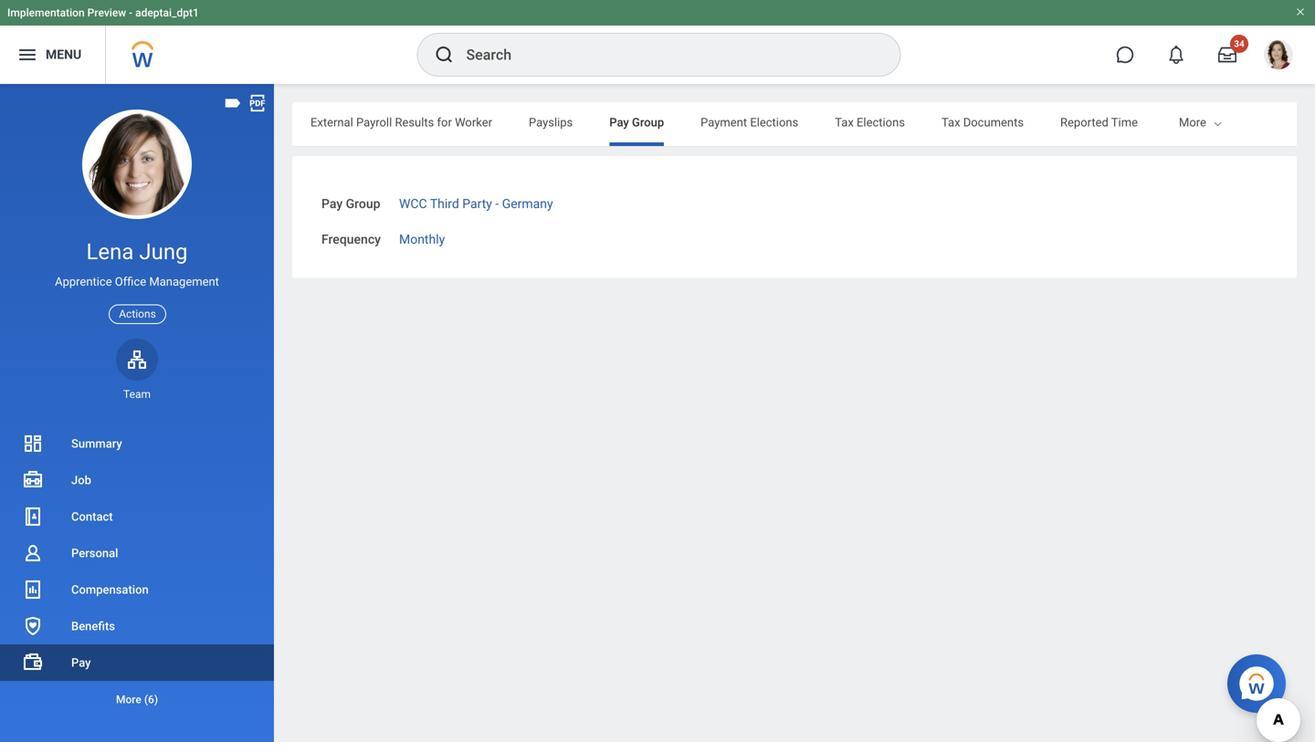 Task type: vqa. For each thing, say whether or not it's contained in the screenshot.
SUMMARY 'link'
yes



Task type: locate. For each thing, give the bounding box(es) containing it.
office
[[115, 275, 146, 289]]

group down search workday search box
[[632, 116, 664, 129]]

more for more (6)
[[116, 694, 141, 706]]

0 horizontal spatial pay group
[[321, 196, 380, 211]]

preview
[[87, 6, 126, 19]]

1 horizontal spatial tax
[[941, 116, 960, 129]]

team lena jung element
[[116, 387, 158, 402]]

pay
[[609, 116, 629, 129], [321, 196, 343, 211], [71, 656, 91, 670]]

pay image
[[22, 652, 44, 674]]

-
[[129, 6, 133, 19], [495, 196, 499, 211]]

1 horizontal spatial more
[[1179, 116, 1206, 129]]

pay group
[[609, 116, 664, 129], [321, 196, 380, 211]]

benefits link
[[0, 608, 274, 645]]

0 horizontal spatial pay
[[71, 656, 91, 670]]

- right party
[[495, 196, 499, 211]]

profile logan mcneil image
[[1264, 40, 1293, 73]]

0 vertical spatial group
[[632, 116, 664, 129]]

close environment banner image
[[1295, 6, 1306, 17]]

allocations
[[1218, 116, 1277, 129]]

(6)
[[144, 694, 158, 706]]

1 vertical spatial pay
[[321, 196, 343, 211]]

tax elections
[[835, 116, 905, 129]]

1 vertical spatial pay group
[[321, 196, 380, 211]]

2 elections from the left
[[857, 116, 905, 129]]

view printable version (pdf) image
[[247, 93, 268, 113]]

34
[[1234, 38, 1244, 49]]

payment
[[701, 116, 747, 129]]

wcc third party - germany
[[399, 196, 553, 211]]

more
[[1179, 116, 1206, 129], [116, 694, 141, 706]]

for
[[437, 116, 452, 129]]

pay group up the frequency
[[321, 196, 380, 211]]

personal link
[[0, 535, 274, 572]]

group
[[632, 116, 664, 129], [346, 196, 380, 211]]

2 vertical spatial pay
[[71, 656, 91, 670]]

more (6) button
[[0, 689, 274, 711]]

job
[[71, 473, 91, 487]]

pay right payslips
[[609, 116, 629, 129]]

0 horizontal spatial group
[[346, 196, 380, 211]]

worker
[[455, 116, 492, 129]]

1 horizontal spatial elections
[[857, 116, 905, 129]]

1 elections from the left
[[750, 116, 798, 129]]

tax
[[835, 116, 854, 129], [941, 116, 960, 129]]

personal
[[71, 547, 118, 560]]

tax documents
[[941, 116, 1024, 129]]

0 horizontal spatial tax
[[835, 116, 854, 129]]

contact link
[[0, 499, 274, 535]]

1 horizontal spatial -
[[495, 196, 499, 211]]

1 horizontal spatial pay
[[321, 196, 343, 211]]

1 tax from the left
[[835, 116, 854, 129]]

0 vertical spatial pay
[[609, 116, 629, 129]]

more inside dropdown button
[[116, 694, 141, 706]]

1 vertical spatial more
[[116, 694, 141, 706]]

2 tax from the left
[[941, 116, 960, 129]]

contact
[[71, 510, 113, 524]]

menu
[[46, 47, 81, 62]]

0 horizontal spatial -
[[129, 6, 133, 19]]

compensation image
[[22, 579, 44, 601]]

justify image
[[16, 44, 38, 66]]

monthly
[[399, 232, 445, 247]]

job link
[[0, 462, 274, 499]]

more left allocations
[[1179, 116, 1206, 129]]

pay down benefits
[[71, 656, 91, 670]]

0 vertical spatial -
[[129, 6, 133, 19]]

elections
[[750, 116, 798, 129], [857, 116, 905, 129]]

apprentice office management
[[55, 275, 219, 289]]

pay inside the navigation pane region
[[71, 656, 91, 670]]

list
[[0, 426, 274, 718]]

actions button
[[109, 305, 166, 324]]

team link
[[116, 339, 158, 402]]

costing
[[1174, 116, 1215, 129]]

0 horizontal spatial elections
[[750, 116, 798, 129]]

party
[[462, 196, 492, 211]]

external payroll results for worker
[[310, 116, 492, 129]]

monthly link
[[399, 228, 445, 247]]

summary
[[71, 437, 122, 451]]

0 vertical spatial pay group
[[609, 116, 664, 129]]

- right preview
[[129, 6, 133, 19]]

frequency
[[321, 232, 381, 247]]

tab list
[[292, 102, 1297, 146]]

external
[[310, 116, 353, 129]]

view team image
[[126, 349, 148, 371]]

group up the frequency
[[346, 196, 380, 211]]

pay up the frequency
[[321, 196, 343, 211]]

pay group down search workday search box
[[609, 116, 664, 129]]

1 vertical spatial -
[[495, 196, 499, 211]]

more left the (6)
[[116, 694, 141, 706]]

pay link
[[0, 645, 274, 681]]

0 horizontal spatial more
[[116, 694, 141, 706]]

actions
[[119, 308, 156, 321]]

benefits
[[71, 620, 115, 633]]

0 vertical spatial more
[[1179, 116, 1206, 129]]

inbox large image
[[1218, 46, 1236, 64]]

menu button
[[0, 26, 105, 84]]

34 button
[[1207, 35, 1248, 75]]

1 horizontal spatial pay group
[[609, 116, 664, 129]]



Task type: describe. For each thing, give the bounding box(es) containing it.
navigation pane region
[[0, 84, 274, 742]]

results
[[395, 116, 434, 129]]

germany
[[502, 196, 553, 211]]

notifications large image
[[1167, 46, 1185, 64]]

reported
[[1060, 116, 1108, 129]]

summary link
[[0, 426, 274, 462]]

elections for payment elections
[[750, 116, 798, 129]]

documents
[[963, 116, 1024, 129]]

tax for tax elections
[[835, 116, 854, 129]]

1 horizontal spatial group
[[632, 116, 664, 129]]

lena
[[86, 239, 134, 265]]

contact image
[[22, 506, 44, 528]]

1 vertical spatial group
[[346, 196, 380, 211]]

tag image
[[223, 93, 243, 113]]

costing allocations
[[1174, 116, 1277, 129]]

menu banner
[[0, 0, 1315, 84]]

Search Workday  search field
[[466, 35, 863, 75]]

more for more
[[1179, 116, 1206, 129]]

2 horizontal spatial pay
[[609, 116, 629, 129]]

job image
[[22, 469, 44, 491]]

management
[[149, 275, 219, 289]]

benefits image
[[22, 615, 44, 637]]

payment elections
[[701, 116, 798, 129]]

team
[[123, 388, 151, 401]]

wcc third party - germany link
[[399, 193, 553, 211]]

time
[[1111, 116, 1138, 129]]

summary image
[[22, 433, 44, 455]]

reported time
[[1060, 116, 1138, 129]]

implementation preview -   adeptai_dpt1
[[7, 6, 199, 19]]

payslips
[[529, 116, 573, 129]]

wcc
[[399, 196, 427, 211]]

elections for tax elections
[[857, 116, 905, 129]]

tab list containing external payroll results for worker
[[292, 102, 1297, 146]]

- inside menu banner
[[129, 6, 133, 19]]

compensation link
[[0, 572, 274, 608]]

lena jung
[[86, 239, 188, 265]]

implementation
[[7, 6, 85, 19]]

tax for tax documents
[[941, 116, 960, 129]]

personal image
[[22, 542, 44, 564]]

compensation
[[71, 583, 149, 597]]

apprentice
[[55, 275, 112, 289]]

more (6)
[[116, 694, 158, 706]]

more (6) button
[[0, 681, 274, 718]]

adeptai_dpt1
[[135, 6, 199, 19]]

third
[[430, 196, 459, 211]]

payroll
[[356, 116, 392, 129]]

search image
[[433, 44, 455, 66]]

jung
[[139, 239, 188, 265]]

list containing summary
[[0, 426, 274, 718]]



